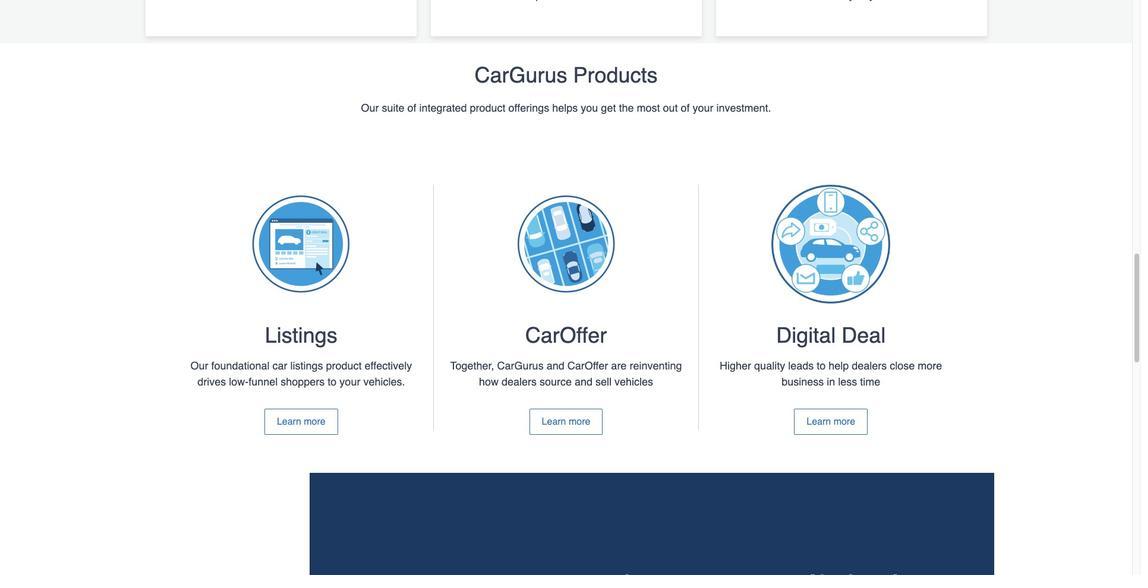 Task type: describe. For each thing, give the bounding box(es) containing it.
get
[[601, 101, 616, 114]]

help
[[829, 360, 849, 372]]

learn more link for digital deal
[[794, 409, 868, 435]]

0 vertical spatial cargurus
[[475, 63, 567, 87]]

shoppers
[[281, 376, 325, 388]]

product for integrated
[[470, 101, 506, 114]]

funnel
[[249, 376, 278, 388]]

in
[[827, 376, 835, 388]]

business
[[782, 376, 824, 388]]

deal
[[842, 323, 886, 348]]

together,
[[450, 360, 494, 372]]

close
[[890, 360, 915, 372]]

learn for caroffer
[[542, 417, 566, 427]]

most
[[637, 101, 660, 114]]

learn more for caroffer
[[542, 417, 591, 427]]

dealers inside "higher quality leads to help dealers close more business in less time"
[[852, 360, 887, 372]]

more inside "higher quality leads to help dealers close more business in less time"
[[918, 360, 942, 372]]

listings
[[290, 360, 323, 372]]

quality
[[755, 360, 785, 372]]

offerings
[[509, 101, 550, 114]]

to inside "higher quality leads to help dealers close more business in less time"
[[817, 360, 826, 372]]

time
[[860, 376, 881, 388]]

cargurus products
[[475, 63, 658, 87]]

learn more button for caroffer
[[529, 409, 603, 435]]

our foundational car listings product effectively drives low-funnel shoppers to your vehicles.
[[190, 360, 412, 388]]

how
[[479, 376, 499, 388]]

dealers inside together, cargurus and caroffer are reinventing how dealers source and sell vehicles
[[502, 376, 537, 388]]

low-
[[229, 376, 249, 388]]

1 of from the left
[[408, 101, 416, 114]]

listings
[[265, 323, 338, 348]]

digital deal image
[[772, 185, 891, 304]]

higher
[[720, 360, 752, 372]]

are
[[611, 360, 627, 372]]

helps
[[553, 101, 578, 114]]

learn more button for listings
[[265, 409, 338, 435]]

reinventing
[[630, 360, 682, 372]]

effectively
[[365, 360, 412, 372]]

learn for digital deal
[[807, 417, 831, 427]]

1 horizontal spatial and
[[575, 376, 593, 388]]

investment.
[[717, 101, 771, 114]]

car
[[273, 360, 287, 372]]

learn for listings
[[277, 417, 301, 427]]

our for our foundational car listings product effectively drives low-funnel shoppers to your vehicles.
[[190, 360, 208, 372]]

foundational
[[211, 360, 270, 372]]

0 vertical spatial and
[[547, 360, 565, 372]]



Task type: locate. For each thing, give the bounding box(es) containing it.
2 learn more link from the left
[[529, 409, 603, 435]]

caroffer up sell
[[568, 360, 608, 372]]

product right listings
[[326, 360, 362, 372]]

2 of from the left
[[681, 101, 690, 114]]

caroffer
[[525, 323, 607, 348], [568, 360, 608, 372]]

2 learn more from the left
[[542, 417, 591, 427]]

1 vertical spatial dealers
[[502, 376, 537, 388]]

3 learn more button from the left
[[794, 409, 868, 435]]

your left vehicles.
[[340, 376, 361, 388]]

more down less
[[834, 417, 856, 427]]

1 horizontal spatial your
[[693, 101, 714, 114]]

and up source
[[547, 360, 565, 372]]

learn more button
[[265, 409, 338, 435], [529, 409, 603, 435], [794, 409, 868, 435]]

learn down source
[[542, 417, 566, 427]]

leads
[[788, 360, 814, 372]]

vehicles.
[[363, 376, 405, 388]]

2 horizontal spatial learn
[[807, 417, 831, 427]]

0 horizontal spatial to
[[328, 376, 337, 388]]

learn more
[[277, 417, 326, 427], [542, 417, 591, 427], [807, 417, 856, 427]]

0 vertical spatial product
[[470, 101, 506, 114]]

more right close
[[918, 360, 942, 372]]

listings image
[[242, 185, 361, 304]]

product
[[470, 101, 506, 114], [326, 360, 362, 372]]

integrated
[[419, 101, 467, 114]]

and left sell
[[575, 376, 593, 388]]

digital
[[777, 323, 836, 348]]

0 vertical spatial dealers
[[852, 360, 887, 372]]

1 vertical spatial and
[[575, 376, 593, 388]]

suite
[[382, 101, 405, 114]]

2 horizontal spatial learn more link
[[794, 409, 868, 435]]

learn more for listings
[[277, 417, 326, 427]]

more for caroffer
[[569, 417, 591, 427]]

more down shoppers
[[304, 417, 326, 427]]

0 horizontal spatial dealers
[[502, 376, 537, 388]]

you
[[581, 101, 598, 114]]

1 horizontal spatial learn more button
[[529, 409, 603, 435]]

1 vertical spatial product
[[326, 360, 362, 372]]

dealers up time
[[852, 360, 887, 372]]

3 learn more from the left
[[807, 417, 856, 427]]

dealers right how
[[502, 376, 537, 388]]

to left 'help'
[[817, 360, 826, 372]]

learn down in on the bottom right of the page
[[807, 417, 831, 427]]

our suite of integrated product offerings helps you get the most out of your investment.
[[361, 101, 771, 114]]

your
[[693, 101, 714, 114], [340, 376, 361, 388]]

caroffer inside together, cargurus and caroffer are reinventing how dealers source and sell vehicles
[[568, 360, 608, 372]]

learn more button down in on the bottom right of the page
[[794, 409, 868, 435]]

sell
[[596, 376, 612, 388]]

0 horizontal spatial learn more button
[[265, 409, 338, 435]]

digital deal
[[777, 323, 886, 348]]

more for listings
[[304, 417, 326, 427]]

0 vertical spatial to
[[817, 360, 826, 372]]

our up drives
[[190, 360, 208, 372]]

learn more link
[[265, 409, 338, 435], [529, 409, 603, 435], [794, 409, 868, 435]]

cargurus
[[475, 63, 567, 87], [497, 360, 544, 372]]

products
[[573, 63, 658, 87]]

learn more down shoppers
[[277, 417, 326, 427]]

florida fine cars pic image
[[138, 521, 566, 576]]

learn more button for digital deal
[[794, 409, 868, 435]]

learn more link down in on the bottom right of the page
[[794, 409, 868, 435]]

together, cargurus and caroffer are reinventing how dealers source and sell vehicles
[[450, 360, 682, 388]]

1 vertical spatial caroffer
[[568, 360, 608, 372]]

our left suite at the top left of page
[[361, 101, 379, 114]]

cargurus up how
[[497, 360, 544, 372]]

of
[[408, 101, 416, 114], [681, 101, 690, 114]]

your inside our foundational car listings product effectively drives low-funnel shoppers to your vehicles.
[[340, 376, 361, 388]]

caroffer up together, cargurus and caroffer are reinventing how dealers source and sell vehicles
[[525, 323, 607, 348]]

learn more link down shoppers
[[265, 409, 338, 435]]

your right out
[[693, 101, 714, 114]]

to
[[817, 360, 826, 372], [328, 376, 337, 388]]

out
[[663, 101, 678, 114]]

1 vertical spatial our
[[190, 360, 208, 372]]

1 horizontal spatial product
[[470, 101, 506, 114]]

0 horizontal spatial learn more link
[[265, 409, 338, 435]]

higher quality leads to help dealers close more business in less time
[[720, 360, 942, 388]]

0 horizontal spatial product
[[326, 360, 362, 372]]

to right shoppers
[[328, 376, 337, 388]]

2 learn from the left
[[542, 417, 566, 427]]

source
[[540, 376, 572, 388]]

learn more down in on the bottom right of the page
[[807, 417, 856, 427]]

0 horizontal spatial of
[[408, 101, 416, 114]]

more for digital deal
[[834, 417, 856, 427]]

more
[[918, 360, 942, 372], [304, 417, 326, 427], [569, 417, 591, 427], [834, 417, 856, 427]]

1 learn from the left
[[277, 417, 301, 427]]

drives
[[198, 376, 226, 388]]

2 horizontal spatial learn more button
[[794, 409, 868, 435]]

1 vertical spatial your
[[340, 376, 361, 388]]

learn more link for caroffer
[[529, 409, 603, 435]]

product inside our foundational car listings product effectively drives low-funnel shoppers to your vehicles.
[[326, 360, 362, 372]]

learn more link down source
[[529, 409, 603, 435]]

0 horizontal spatial learn more
[[277, 417, 326, 427]]

learn down shoppers
[[277, 417, 301, 427]]

1 vertical spatial cargurus
[[497, 360, 544, 372]]

and
[[547, 360, 565, 372], [575, 376, 593, 388]]

2 horizontal spatial learn more
[[807, 417, 856, 427]]

0 horizontal spatial learn
[[277, 417, 301, 427]]

learn
[[277, 417, 301, 427], [542, 417, 566, 427], [807, 417, 831, 427]]

3 learn more link from the left
[[794, 409, 868, 435]]

less
[[838, 376, 857, 388]]

1 horizontal spatial learn more
[[542, 417, 591, 427]]

vehicles
[[615, 376, 653, 388]]

1 horizontal spatial of
[[681, 101, 690, 114]]

0 horizontal spatial our
[[190, 360, 208, 372]]

0 vertical spatial caroffer
[[525, 323, 607, 348]]

1 horizontal spatial learn
[[542, 417, 566, 427]]

cargurus inside together, cargurus and caroffer are reinventing how dealers source and sell vehicles
[[497, 360, 544, 372]]

3 learn from the left
[[807, 417, 831, 427]]

0 vertical spatial our
[[361, 101, 379, 114]]

our for our suite of integrated product offerings helps you get the most out of your investment.
[[361, 101, 379, 114]]

dealers
[[852, 360, 887, 372], [502, 376, 537, 388]]

the
[[619, 101, 634, 114]]

1 horizontal spatial learn more link
[[529, 409, 603, 435]]

caroffer image
[[507, 185, 626, 304]]

1 learn more link from the left
[[265, 409, 338, 435]]

learn more for digital deal
[[807, 417, 856, 427]]

1 horizontal spatial dealers
[[852, 360, 887, 372]]

2 learn more button from the left
[[529, 409, 603, 435]]

0 vertical spatial your
[[693, 101, 714, 114]]

product for listings
[[326, 360, 362, 372]]

our
[[361, 101, 379, 114], [190, 360, 208, 372]]

of right out
[[681, 101, 690, 114]]

learn more link for listings
[[265, 409, 338, 435]]

more down source
[[569, 417, 591, 427]]

learn more button down source
[[529, 409, 603, 435]]

1 horizontal spatial our
[[361, 101, 379, 114]]

learn more button down shoppers
[[265, 409, 338, 435]]

0 horizontal spatial and
[[547, 360, 565, 372]]

of right suite at the top left of page
[[408, 101, 416, 114]]

cargurus up offerings
[[475, 63, 567, 87]]

to inside our foundational car listings product effectively drives low-funnel shoppers to your vehicles.
[[328, 376, 337, 388]]

product left offerings
[[470, 101, 506, 114]]

1 vertical spatial to
[[328, 376, 337, 388]]

1 learn more from the left
[[277, 417, 326, 427]]

1 learn more button from the left
[[265, 409, 338, 435]]

0 horizontal spatial your
[[340, 376, 361, 388]]

1 horizontal spatial to
[[817, 360, 826, 372]]

learn more down source
[[542, 417, 591, 427]]

our inside our foundational car listings product effectively drives low-funnel shoppers to your vehicles.
[[190, 360, 208, 372]]



Task type: vqa. For each thing, say whether or not it's contained in the screenshot.
'qualified'
no



